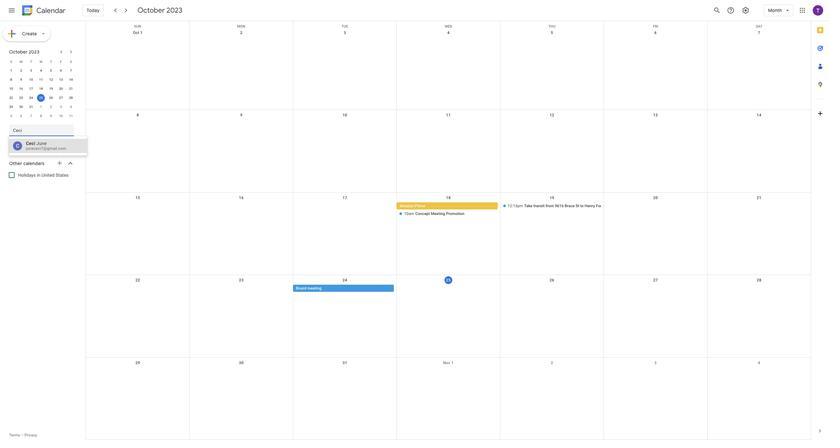 Task type: vqa. For each thing, say whether or not it's contained in the screenshot.
the rightmost 30
yes



Task type: locate. For each thing, give the bounding box(es) containing it.
2 horizontal spatial 5
[[551, 31, 553, 35]]

0 vertical spatial 16
[[19, 87, 23, 91]]

13 inside october 2023 grid
[[59, 78, 63, 81]]

18 element
[[37, 85, 45, 93]]

1 horizontal spatial october
[[138, 6, 165, 15]]

15 inside 'element'
[[9, 87, 13, 91]]

1 s from the left
[[10, 60, 12, 63]]

meeting
[[431, 212, 445, 216]]

29 for nov 1
[[136, 361, 140, 365]]

0 horizontal spatial 8
[[10, 78, 12, 81]]

0 horizontal spatial 16
[[19, 87, 23, 91]]

0 vertical spatial october 2023
[[138, 6, 182, 15]]

row containing oct 1
[[86, 28, 811, 110]]

31
[[29, 105, 33, 109], [343, 361, 347, 365]]

1 horizontal spatial 26
[[550, 278, 555, 283]]

1 vertical spatial 31
[[343, 361, 347, 365]]

amazon
[[400, 204, 414, 208]]

1 vertical spatial 15
[[136, 196, 140, 200]]

1 horizontal spatial 25
[[446, 278, 451, 283]]

1 horizontal spatial 15
[[136, 196, 140, 200]]

2 horizontal spatial 7
[[758, 31, 761, 35]]

1 horizontal spatial 16
[[239, 196, 244, 200]]

22 element
[[7, 94, 15, 102]]

november 2 element
[[47, 103, 55, 111]]

1 horizontal spatial 20
[[654, 196, 658, 200]]

18 up amazon prime button
[[446, 196, 451, 200]]

wed
[[445, 24, 452, 29]]

0 horizontal spatial 28
[[69, 96, 73, 100]]

13 for october 2023
[[59, 78, 63, 81]]

7 inside grid
[[758, 31, 761, 35]]

27
[[59, 96, 63, 100], [654, 278, 658, 283]]

october up m
[[9, 49, 28, 55]]

1 horizontal spatial 7
[[70, 69, 72, 72]]

1 horizontal spatial 21
[[757, 196, 762, 200]]

6 down 30 'element'
[[20, 114, 22, 118]]

14 element
[[67, 76, 75, 84]]

list box
[[9, 139, 87, 153]]

1 horizontal spatial 5
[[50, 69, 52, 72]]

1 vertical spatial 28
[[757, 278, 762, 283]]

25 inside grid
[[446, 278, 451, 283]]

22
[[9, 96, 13, 100], [136, 278, 140, 283]]

7 down sat
[[758, 31, 761, 35]]

0 horizontal spatial 19
[[49, 87, 53, 91]]

1 horizontal spatial 31
[[343, 361, 347, 365]]

0 vertical spatial 21
[[69, 87, 73, 91]]

0 vertical spatial 31
[[29, 105, 33, 109]]

october up the sun
[[138, 6, 165, 15]]

16
[[19, 87, 23, 91], [239, 196, 244, 200]]

0 vertical spatial 2023
[[167, 6, 182, 15]]

oct 1
[[133, 31, 143, 35]]

1 vertical spatial 18
[[446, 196, 451, 200]]

10am concept meeting promotion
[[404, 212, 465, 216]]

2 horizontal spatial 10
[[343, 113, 347, 118]]

0 vertical spatial 17
[[29, 87, 33, 91]]

cell
[[86, 203, 190, 218], [190, 203, 293, 218], [293, 203, 397, 218], [397, 203, 500, 218], [604, 203, 708, 218], [708, 203, 811, 218], [86, 285, 190, 293], [190, 285, 293, 293], [397, 285, 500, 293], [500, 285, 604, 293], [604, 285, 708, 293], [708, 285, 811, 293]]

to
[[581, 204, 584, 208]]

2 inside "element"
[[50, 105, 52, 109]]

0 vertical spatial 15
[[9, 87, 13, 91]]

1 horizontal spatial 9
[[50, 114, 52, 118]]

17 inside october 2023 grid
[[29, 87, 33, 91]]

terms – privacy
[[9, 433, 37, 438]]

row containing 1
[[6, 66, 76, 75]]

0 vertical spatial 23
[[19, 96, 23, 100]]

create button
[[3, 26, 51, 42]]

0 horizontal spatial 11
[[39, 78, 43, 81]]

holidays
[[18, 173, 36, 178]]

s right f in the left of the page
[[70, 60, 72, 63]]

5 down 29 element
[[10, 114, 12, 118]]

0 horizontal spatial 13
[[59, 78, 63, 81]]

t left w
[[30, 60, 32, 63]]

ford
[[596, 204, 604, 208]]

october 2023 up m
[[9, 49, 39, 55]]

28
[[69, 96, 73, 100], [757, 278, 762, 283]]

7
[[758, 31, 761, 35], [70, 69, 72, 72], [30, 114, 32, 118]]

1 horizontal spatial 14
[[757, 113, 762, 118]]

calendar element
[[21, 4, 66, 18]]

10 inside 'element'
[[59, 114, 63, 118]]

0 vertical spatial 26
[[49, 96, 53, 100]]

1 horizontal spatial 24
[[343, 278, 347, 283]]

board
[[296, 286, 306, 291]]

october 2023 up the sun
[[138, 6, 182, 15]]

2 horizontal spatial 9
[[240, 113, 243, 118]]

row containing s
[[6, 57, 76, 66]]

0 vertical spatial 6
[[655, 31, 657, 35]]

create
[[22, 31, 37, 37]]

0 horizontal spatial 6
[[20, 114, 22, 118]]

13 element
[[57, 76, 65, 84]]

1 vertical spatial 14
[[757, 113, 762, 118]]

29 inside grid
[[136, 361, 140, 365]]

20 inside "element"
[[59, 87, 63, 91]]

0 horizontal spatial s
[[10, 60, 12, 63]]

november 7 element
[[27, 112, 35, 120]]

9 inside grid
[[240, 113, 243, 118]]

1
[[140, 31, 143, 35], [10, 69, 12, 72], [40, 105, 42, 109], [452, 361, 454, 365]]

0 vertical spatial 20
[[59, 87, 63, 91]]

1 vertical spatial october
[[9, 49, 28, 55]]

1 vertical spatial 5
[[50, 69, 52, 72]]

6 down f in the left of the page
[[60, 69, 62, 72]]

5 for 1
[[50, 69, 52, 72]]

10
[[29, 78, 33, 81], [343, 113, 347, 118], [59, 114, 63, 118]]

2 horizontal spatial 8
[[137, 113, 139, 118]]

13 for sun
[[654, 113, 658, 118]]

24 down 17 element at the top of the page
[[29, 96, 33, 100]]

15 inside grid
[[136, 196, 140, 200]]

holidays in united states
[[18, 173, 69, 178]]

24 element
[[27, 94, 35, 102]]

5 down thu
[[551, 31, 553, 35]]

october 2023
[[138, 6, 182, 15], [9, 49, 39, 55]]

28 inside october 2023 grid
[[69, 96, 73, 100]]

1 vertical spatial 17
[[343, 196, 347, 200]]

7 down 31 element
[[30, 114, 32, 118]]

today button
[[82, 3, 104, 18]]

21
[[69, 87, 73, 91], [757, 196, 762, 200]]

oct
[[133, 31, 139, 35]]

1 vertical spatial 6
[[60, 69, 62, 72]]

5 up 12 element
[[50, 69, 52, 72]]

ceci june junececi7@gmail.com
[[26, 141, 66, 151]]

1 horizontal spatial october 2023
[[138, 6, 182, 15]]

1 horizontal spatial 12
[[550, 113, 555, 118]]

1 horizontal spatial 8
[[40, 114, 42, 118]]

5
[[551, 31, 553, 35], [50, 69, 52, 72], [10, 114, 12, 118]]

11 inside the 11 element
[[39, 78, 43, 81]]

1 vertical spatial october 2023
[[9, 49, 39, 55]]

main drawer image
[[8, 6, 16, 14]]

10am
[[404, 212, 414, 216]]

0 vertical spatial 24
[[29, 96, 33, 100]]

19 up from
[[550, 196, 555, 200]]

8
[[10, 78, 12, 81], [137, 113, 139, 118], [40, 114, 42, 118]]

s left m
[[10, 60, 12, 63]]

4
[[447, 31, 450, 35], [40, 69, 42, 72], [70, 105, 72, 109], [758, 361, 761, 365]]

1 vertical spatial 26
[[550, 278, 555, 283]]

12
[[49, 78, 53, 81], [550, 113, 555, 118]]

5 inside grid
[[551, 31, 553, 35]]

0 vertical spatial 30
[[19, 105, 23, 109]]

18
[[39, 87, 43, 91], [446, 196, 451, 200]]

november 9 element
[[47, 112, 55, 120]]

november 10 element
[[57, 112, 65, 120]]

row containing sun
[[86, 21, 811, 29]]

11
[[39, 78, 43, 81], [446, 113, 451, 118], [69, 114, 73, 118]]

2
[[240, 31, 243, 35], [20, 69, 22, 72], [50, 105, 52, 109], [551, 361, 553, 365]]

8 inside grid
[[137, 113, 139, 118]]

t
[[30, 60, 32, 63], [50, 60, 52, 63]]

october
[[138, 6, 165, 15], [9, 49, 28, 55]]

28 element
[[67, 94, 75, 102]]

11 inside grid
[[446, 113, 451, 118]]

concept
[[416, 212, 430, 216]]

row
[[86, 21, 811, 29], [86, 28, 811, 110], [6, 57, 76, 66], [6, 66, 76, 75], [6, 75, 76, 84], [6, 84, 76, 93], [6, 93, 76, 103], [6, 103, 76, 112], [86, 110, 811, 193], [6, 112, 76, 121], [86, 193, 811, 275], [86, 275, 811, 358], [86, 358, 811, 441]]

9
[[20, 78, 22, 81], [240, 113, 243, 118], [50, 114, 52, 118]]

2 vertical spatial 7
[[30, 114, 32, 118]]

0 vertical spatial 22
[[9, 96, 13, 100]]

29 element
[[7, 103, 15, 111]]

26 inside grid
[[550, 278, 555, 283]]

31 inside 31 element
[[29, 105, 33, 109]]

9 inside row
[[50, 114, 52, 118]]

s
[[10, 60, 12, 63], [70, 60, 72, 63]]

row group
[[6, 66, 76, 121]]

9 for october 2023
[[20, 78, 22, 81]]

junececi7@gmail.com
[[26, 146, 66, 151]]

1 horizontal spatial 18
[[446, 196, 451, 200]]

1 horizontal spatial 19
[[550, 196, 555, 200]]

0 vertical spatial 25
[[39, 96, 43, 100]]

0 horizontal spatial 29
[[9, 105, 13, 109]]

31 inside grid
[[343, 361, 347, 365]]

1 horizontal spatial 6
[[60, 69, 62, 72]]

1 horizontal spatial 22
[[136, 278, 140, 283]]

19
[[49, 87, 53, 91], [550, 196, 555, 200]]

month
[[768, 7, 782, 13]]

22 inside row group
[[9, 96, 13, 100]]

14 for sun
[[757, 113, 762, 118]]

w
[[40, 60, 42, 63]]

20
[[59, 87, 63, 91], [654, 196, 658, 200]]

12:13pm take transit from 9616 brace st to henry ford hospital
[[508, 204, 620, 208]]

8 for october 2023
[[10, 78, 12, 81]]

28 inside grid
[[757, 278, 762, 283]]

29 inside october 2023 grid
[[9, 105, 13, 109]]

1 horizontal spatial 10
[[59, 114, 63, 118]]

27 inside 'element'
[[59, 96, 63, 100]]

0 vertical spatial 5
[[551, 31, 553, 35]]

6 for 1
[[60, 69, 62, 72]]

7 up 14 'element'
[[70, 69, 72, 72]]

18 inside "18" element
[[39, 87, 43, 91]]

1 up 15 'element'
[[10, 69, 12, 72]]

9616
[[555, 204, 564, 208]]

26 inside row group
[[49, 96, 53, 100]]

tue
[[342, 24, 348, 29]]

0 horizontal spatial 22
[[9, 96, 13, 100]]

november 1 element
[[37, 103, 45, 111]]

10 for sun
[[343, 113, 347, 118]]

29
[[9, 105, 13, 109], [136, 361, 140, 365]]

None search field
[[0, 122, 81, 136]]

1 horizontal spatial 13
[[654, 113, 658, 118]]

3
[[344, 31, 346, 35], [30, 69, 32, 72], [60, 105, 62, 109], [655, 361, 657, 365]]

calendar heading
[[35, 6, 66, 15]]

11 for sun
[[446, 113, 451, 118]]

12 for sun
[[550, 113, 555, 118]]

1 horizontal spatial s
[[70, 60, 72, 63]]

october 2023 grid
[[6, 57, 76, 121]]

grid
[[86, 21, 811, 441]]

1 vertical spatial 21
[[757, 196, 762, 200]]

12:13pm
[[508, 204, 523, 208]]

6
[[655, 31, 657, 35], [60, 69, 62, 72], [20, 114, 22, 118]]

30 inside 'element'
[[19, 105, 23, 109]]

meeting
[[307, 286, 322, 291]]

1 vertical spatial 19
[[550, 196, 555, 200]]

0 horizontal spatial 2023
[[29, 49, 39, 55]]

19 down 12 element
[[49, 87, 53, 91]]

25
[[39, 96, 43, 100], [446, 278, 451, 283]]

privacy link
[[25, 433, 37, 438]]

24 up board meeting button
[[343, 278, 347, 283]]

16 inside october 2023 grid
[[19, 87, 23, 91]]

23
[[19, 96, 23, 100], [239, 278, 244, 283]]

sat
[[756, 24, 763, 29]]

0 horizontal spatial 15
[[9, 87, 13, 91]]

calendar
[[36, 6, 66, 15]]

8 for sun
[[137, 113, 139, 118]]

tab list
[[812, 21, 829, 422]]

f
[[60, 60, 62, 63]]

0 horizontal spatial 9
[[20, 78, 22, 81]]

13
[[59, 78, 63, 81], [654, 113, 658, 118]]

0 horizontal spatial 27
[[59, 96, 63, 100]]

0 horizontal spatial 30
[[19, 105, 23, 109]]

t left f in the left of the page
[[50, 60, 52, 63]]

0 vertical spatial 28
[[69, 96, 73, 100]]

0 horizontal spatial 17
[[29, 87, 33, 91]]

june
[[36, 141, 47, 146]]

14
[[69, 78, 73, 81], [757, 113, 762, 118]]

6 down fri on the right top of the page
[[655, 31, 657, 35]]

november 8 element
[[37, 112, 45, 120]]

2 vertical spatial 5
[[10, 114, 12, 118]]

14 inside 'element'
[[69, 78, 73, 81]]

settings menu image
[[742, 6, 750, 14]]

0 horizontal spatial 26
[[49, 96, 53, 100]]

1 vertical spatial 22
[[136, 278, 140, 283]]

0 vertical spatial 14
[[69, 78, 73, 81]]

10 inside grid
[[343, 113, 347, 118]]

2023
[[167, 6, 182, 15], [29, 49, 39, 55]]

11 element
[[37, 76, 45, 84]]

30
[[19, 105, 23, 109], [239, 361, 244, 365]]

24 inside 24 element
[[29, 96, 33, 100]]

0 horizontal spatial 10
[[29, 78, 33, 81]]

row group containing 1
[[6, 66, 76, 121]]

other calendars button
[[1, 158, 81, 169]]

0 vertical spatial 12
[[49, 78, 53, 81]]

november 4 element
[[67, 103, 75, 111]]

9 for sun
[[240, 113, 243, 118]]

30 inside grid
[[239, 361, 244, 365]]

10 element
[[27, 76, 35, 84]]

26
[[49, 96, 53, 100], [550, 278, 555, 283]]

1 horizontal spatial t
[[50, 60, 52, 63]]

1 vertical spatial 25
[[446, 278, 451, 283]]

states
[[56, 173, 69, 178]]

11 for october 2023
[[39, 78, 43, 81]]

1 vertical spatial 30
[[239, 361, 244, 365]]

1 horizontal spatial 29
[[136, 361, 140, 365]]

0 horizontal spatial 12
[[49, 78, 53, 81]]

7 for oct 1
[[758, 31, 761, 35]]

18 down the 11 element
[[39, 87, 43, 91]]

0 horizontal spatial 24
[[29, 96, 33, 100]]

promotion
[[446, 212, 465, 216]]

17
[[29, 87, 33, 91], [343, 196, 347, 200]]

25 inside 25, today element
[[39, 96, 43, 100]]

0 vertical spatial 7
[[758, 31, 761, 35]]

ceci
[[26, 141, 35, 146]]

0 horizontal spatial 18
[[39, 87, 43, 91]]

12 inside grid
[[550, 113, 555, 118]]

1 vertical spatial 29
[[136, 361, 140, 365]]

1 horizontal spatial 2023
[[167, 6, 182, 15]]

0 vertical spatial 18
[[39, 87, 43, 91]]

0 horizontal spatial october
[[9, 49, 28, 55]]

15
[[9, 87, 13, 91], [136, 196, 140, 200]]

24
[[29, 96, 33, 100], [343, 278, 347, 283]]

0 vertical spatial 19
[[49, 87, 53, 91]]

1 horizontal spatial 11
[[69, 114, 73, 118]]

12 inside row group
[[49, 78, 53, 81]]

0 vertical spatial october
[[138, 6, 165, 15]]

1 horizontal spatial 27
[[654, 278, 658, 283]]

14 for october 2023
[[69, 78, 73, 81]]

14 inside grid
[[757, 113, 762, 118]]



Task type: describe. For each thing, give the bounding box(es) containing it.
1 vertical spatial 24
[[343, 278, 347, 283]]

19 inside row group
[[49, 87, 53, 91]]

other
[[9, 161, 22, 167]]

15 element
[[7, 85, 15, 93]]

prime
[[415, 204, 425, 208]]

in
[[37, 173, 40, 178]]

2 s from the left
[[70, 60, 72, 63]]

Search for people text field
[[13, 125, 70, 136]]

21 element
[[67, 85, 75, 93]]

17 element
[[27, 85, 35, 93]]

30 element
[[17, 103, 25, 111]]

22 inside grid
[[136, 278, 140, 283]]

23 inside row group
[[19, 96, 23, 100]]

november 11 element
[[67, 112, 75, 120]]

23 element
[[17, 94, 25, 102]]

20 element
[[57, 85, 65, 93]]

1 vertical spatial 16
[[239, 196, 244, 200]]

2 t from the left
[[50, 60, 52, 63]]

29 for 1
[[9, 105, 13, 109]]

take
[[524, 204, 533, 208]]

31 for 1
[[29, 105, 33, 109]]

8 inside row
[[40, 114, 42, 118]]

1 down 25, today element
[[40, 105, 42, 109]]

amazon prime button
[[397, 203, 498, 210]]

nov
[[443, 361, 451, 365]]

25 cell
[[36, 93, 46, 103]]

november 3 element
[[57, 103, 65, 111]]

terms link
[[9, 433, 20, 438]]

27 element
[[57, 94, 65, 102]]

7 for 1
[[70, 69, 72, 72]]

0 horizontal spatial 7
[[30, 114, 32, 118]]

sun
[[134, 24, 141, 29]]

21 inside grid
[[757, 196, 762, 200]]

amazon prime
[[400, 204, 425, 208]]

19 element
[[47, 85, 55, 93]]

18 inside grid
[[446, 196, 451, 200]]

november 6 element
[[17, 112, 25, 120]]

november 5 element
[[7, 112, 15, 120]]

terms
[[9, 433, 20, 438]]

31 for nov 1
[[343, 361, 347, 365]]

brace
[[565, 204, 575, 208]]

1 vertical spatial 2023
[[29, 49, 39, 55]]

list box containing ceci
[[9, 139, 87, 153]]

30 for 1
[[19, 105, 23, 109]]

from
[[546, 204, 554, 208]]

calendars
[[23, 161, 45, 167]]

henry
[[585, 204, 595, 208]]

6 for oct 1
[[655, 31, 657, 35]]

26 element
[[47, 94, 55, 102]]

other calendars
[[9, 161, 45, 167]]

today
[[87, 7, 100, 13]]

mon
[[237, 24, 245, 29]]

1 vertical spatial 27
[[654, 278, 658, 283]]

row containing 5
[[6, 112, 76, 121]]

16 element
[[17, 85, 25, 93]]

31 element
[[27, 103, 35, 111]]

united
[[42, 173, 55, 178]]

hospital
[[605, 204, 620, 208]]

–
[[21, 433, 24, 438]]

cell containing amazon prime
[[397, 203, 500, 218]]

transit
[[534, 204, 545, 208]]

1 vertical spatial 23
[[239, 278, 244, 283]]

st
[[576, 204, 580, 208]]

1 right 'nov'
[[452, 361, 454, 365]]

1 right oct
[[140, 31, 143, 35]]

30 for nov 1
[[239, 361, 244, 365]]

1 t from the left
[[30, 60, 32, 63]]

grid containing oct 1
[[86, 21, 811, 441]]

25, today element
[[37, 94, 45, 102]]

19 inside grid
[[550, 196, 555, 200]]

m
[[20, 60, 23, 63]]

11 inside 'november 11' element
[[69, 114, 73, 118]]

board meeting button
[[293, 285, 394, 292]]

5 for oct 1
[[551, 31, 553, 35]]

12 element
[[47, 76, 55, 84]]

privacy
[[25, 433, 37, 438]]

21 inside row group
[[69, 87, 73, 91]]

12 for october 2023
[[49, 78, 53, 81]]

fri
[[653, 24, 659, 29]]

thu
[[549, 24, 556, 29]]

month button
[[764, 3, 794, 18]]

add other calendars image
[[56, 160, 63, 167]]

board meeting
[[296, 286, 322, 291]]

nov 1
[[443, 361, 454, 365]]

5 inside november 5 element
[[10, 114, 12, 118]]

10 for october 2023
[[29, 78, 33, 81]]



